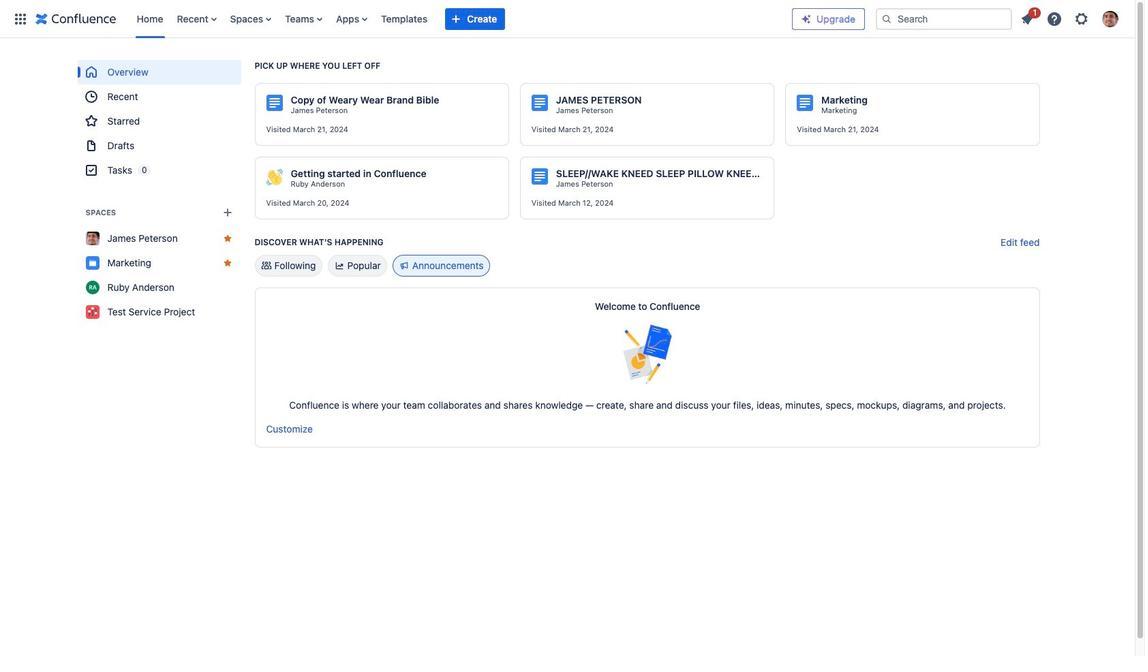 Task type: vqa. For each thing, say whether or not it's contained in the screenshot.
Your
no



Task type: describe. For each thing, give the bounding box(es) containing it.
help icon image
[[1047, 11, 1063, 27]]

:wave: image
[[266, 169, 283, 185]]

global element
[[8, 0, 792, 38]]

2 unstar this space image from the top
[[222, 258, 233, 269]]

1 unstar this space image from the top
[[222, 233, 233, 244]]

Search field
[[876, 8, 1013, 30]]

:wave: image
[[266, 169, 283, 185]]

search image
[[882, 13, 893, 24]]

appswitcher icon image
[[12, 11, 29, 27]]

premium image
[[801, 13, 812, 24]]

create a space image
[[219, 205, 236, 221]]

your profile and preferences image
[[1103, 11, 1119, 27]]



Task type: locate. For each thing, give the bounding box(es) containing it.
list item
[[1015, 5, 1041, 30]]

list
[[130, 0, 792, 38], [1015, 5, 1127, 31]]

list item inside list
[[1015, 5, 1041, 30]]

1 horizontal spatial list
[[1015, 5, 1127, 31]]

0 vertical spatial unstar this space image
[[222, 233, 233, 244]]

group
[[77, 60, 241, 183]]

list for premium icon
[[1015, 5, 1127, 31]]

unstar this space image
[[222, 233, 233, 244], [222, 258, 233, 269]]

list for appswitcher icon
[[130, 0, 792, 38]]

None search field
[[876, 8, 1013, 30]]

notification icon image
[[1019, 11, 1036, 27]]

1 vertical spatial unstar this space image
[[222, 258, 233, 269]]

settings icon image
[[1074, 11, 1090, 27]]

banner
[[0, 0, 1135, 38]]

confluence image
[[35, 11, 116, 27], [35, 11, 116, 27]]

0 horizontal spatial list
[[130, 0, 792, 38]]



